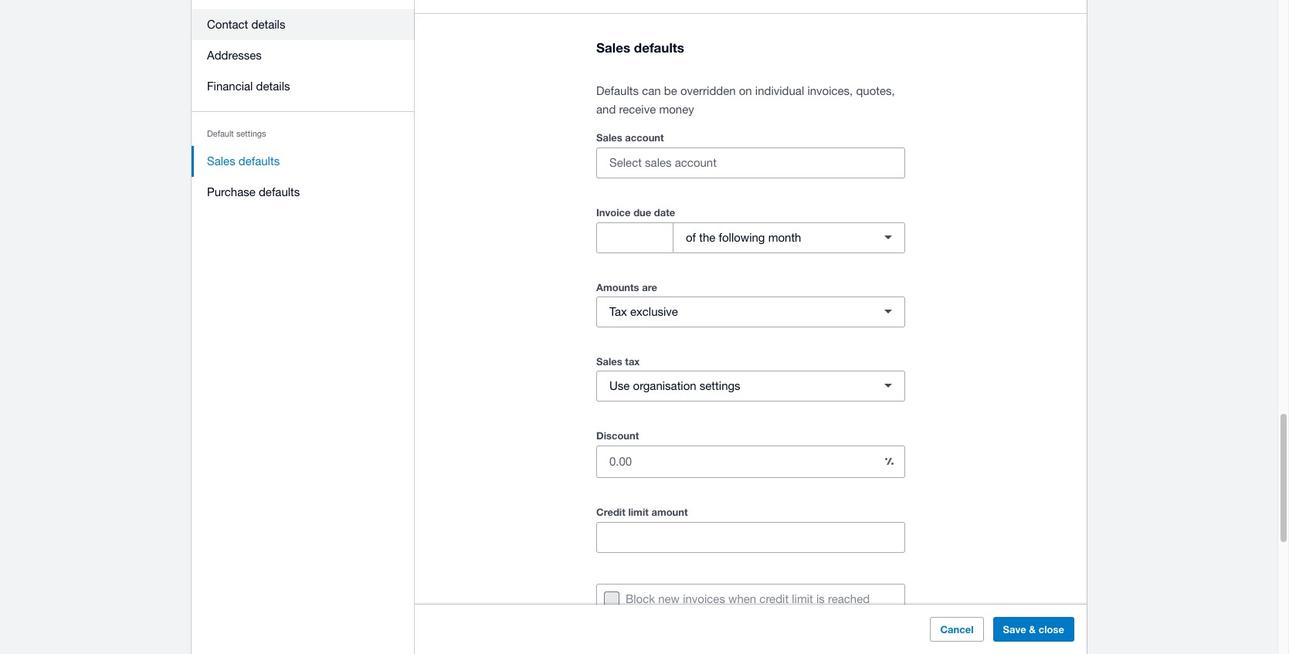 Task type: locate. For each thing, give the bounding box(es) containing it.
1 horizontal spatial limit
[[792, 593, 814, 606]]

credit
[[760, 593, 789, 606]]

invoice due date
[[597, 206, 676, 219]]

1 vertical spatial defaults
[[239, 155, 280, 168]]

0 vertical spatial sales defaults
[[597, 39, 685, 55]]

None number field
[[597, 223, 673, 253]]

financial details
[[207, 80, 290, 93]]

new
[[659, 593, 680, 606]]

block
[[626, 593, 655, 606]]

cancel
[[941, 624, 974, 636]]

sales up defaults
[[597, 39, 631, 55]]

use
[[610, 380, 630, 393]]

amounts
[[597, 281, 640, 294]]

limit right credit
[[629, 506, 649, 519]]

tax
[[610, 306, 627, 319]]

financial
[[207, 80, 253, 93]]

use organisation settings
[[610, 380, 741, 393]]

sales down 'default'
[[207, 155, 235, 168]]

contact
[[207, 18, 248, 31]]

be
[[665, 84, 678, 97]]

is
[[817, 593, 825, 606]]

0 vertical spatial details
[[252, 18, 286, 31]]

limit left 'is'
[[792, 593, 814, 606]]

defaults
[[597, 84, 639, 97]]

can
[[642, 84, 661, 97]]

defaults up purchase defaults
[[239, 155, 280, 168]]

settings right organisation
[[700, 380, 741, 393]]

amount
[[652, 506, 688, 519]]

Discount number field
[[597, 447, 874, 477]]

menu
[[192, 0, 415, 217]]

default settings
[[207, 129, 266, 138]]

defaults
[[634, 39, 685, 55], [239, 155, 280, 168], [259, 185, 300, 199]]

tax exclusive
[[610, 306, 678, 319]]

sales
[[597, 39, 631, 55], [597, 131, 623, 144], [207, 155, 235, 168], [597, 355, 623, 368]]

sales defaults up can at the top of page
[[597, 39, 685, 55]]

1 vertical spatial details
[[256, 80, 290, 93]]

sales defaults inside 'sales defaults' link
[[207, 155, 280, 168]]

overridden
[[681, 84, 736, 97]]

month
[[769, 231, 802, 245]]

limit
[[629, 506, 649, 519], [792, 593, 814, 606]]

details right "contact" at the top of page
[[252, 18, 286, 31]]

1 vertical spatial sales defaults
[[207, 155, 280, 168]]

sales defaults down default settings at the left top
[[207, 155, 280, 168]]

financial details link
[[192, 71, 415, 102]]

settings
[[236, 129, 266, 138], [700, 380, 741, 393]]

none number field inside invoice due date group
[[597, 223, 673, 253]]

sales defaults
[[597, 39, 685, 55], [207, 155, 280, 168]]

use organisation settings button
[[597, 371, 906, 402]]

1 horizontal spatial sales defaults
[[597, 39, 685, 55]]

sales down the and
[[597, 131, 623, 144]]

0 horizontal spatial limit
[[629, 506, 649, 519]]

sales inside menu
[[207, 155, 235, 168]]

settings right 'default'
[[236, 129, 266, 138]]

details for contact details
[[252, 18, 286, 31]]

2 vertical spatial defaults
[[259, 185, 300, 199]]

receive
[[619, 103, 656, 116]]

1 horizontal spatial settings
[[700, 380, 741, 393]]

defaults down 'sales defaults' link on the top left of the page
[[259, 185, 300, 199]]

settings inside menu
[[236, 129, 266, 138]]

contact details
[[207, 18, 286, 31]]

menu containing contact details
[[192, 0, 415, 217]]

0 vertical spatial limit
[[629, 506, 649, 519]]

addresses
[[207, 49, 262, 62]]

1 vertical spatial settings
[[700, 380, 741, 393]]

purchase
[[207, 185, 256, 199]]

defaults up can at the top of page
[[634, 39, 685, 55]]

save
[[1004, 624, 1027, 636]]

details
[[252, 18, 286, 31], [256, 80, 290, 93]]

0 vertical spatial settings
[[236, 129, 266, 138]]

organisation
[[633, 380, 697, 393]]

0 horizontal spatial settings
[[236, 129, 266, 138]]

0 horizontal spatial sales defaults
[[207, 155, 280, 168]]

details down "addresses" link
[[256, 80, 290, 93]]



Task type: describe. For each thing, give the bounding box(es) containing it.
tax
[[625, 355, 640, 368]]

reached
[[828, 593, 870, 606]]

quotes,
[[857, 84, 896, 97]]

sales defaults link
[[192, 146, 415, 177]]

credit
[[597, 506, 626, 519]]

cancel button
[[931, 618, 984, 642]]

purchase defaults
[[207, 185, 300, 199]]

invoices,
[[808, 84, 853, 97]]

when
[[729, 593, 757, 606]]

0 vertical spatial defaults
[[634, 39, 685, 55]]

of
[[686, 231, 696, 245]]

sales account
[[597, 131, 664, 144]]

&
[[1030, 624, 1037, 636]]

amounts are
[[597, 281, 658, 294]]

invoice due date group
[[597, 222, 906, 253]]

sales tax
[[597, 355, 640, 368]]

block new invoices when credit limit is reached
[[626, 593, 870, 606]]

tax exclusive button
[[597, 297, 906, 328]]

of the following month
[[686, 231, 802, 245]]

save & close button
[[994, 618, 1075, 642]]

addresses link
[[192, 40, 415, 71]]

date
[[655, 206, 676, 219]]

on
[[739, 84, 753, 97]]

money
[[660, 103, 695, 116]]

Credit limit amount number field
[[597, 523, 905, 553]]

following
[[719, 231, 766, 245]]

defaults for the purchase defaults link
[[259, 185, 300, 199]]

discount
[[597, 430, 639, 442]]

Sales account field
[[597, 148, 905, 178]]

account
[[625, 131, 664, 144]]

are
[[642, 281, 658, 294]]

defaults can be overridden on individual invoices, quotes, and receive money
[[597, 84, 896, 116]]

the
[[700, 231, 716, 245]]

individual
[[756, 84, 805, 97]]

save & close
[[1004, 624, 1065, 636]]

exclusive
[[631, 306, 678, 319]]

purchase defaults link
[[192, 177, 415, 208]]

close
[[1039, 624, 1065, 636]]

invoices
[[683, 593, 726, 606]]

1 vertical spatial limit
[[792, 593, 814, 606]]

default
[[207, 129, 234, 138]]

of the following month button
[[673, 222, 906, 253]]

contact details link
[[192, 9, 415, 40]]

due
[[634, 206, 652, 219]]

defaults for 'sales defaults' link on the top left of the page
[[239, 155, 280, 168]]

and
[[597, 103, 616, 116]]

settings inside popup button
[[700, 380, 741, 393]]

sales left tax
[[597, 355, 623, 368]]

credit limit amount
[[597, 506, 688, 519]]

invoice
[[597, 206, 631, 219]]

details for financial details
[[256, 80, 290, 93]]



Task type: vqa. For each thing, say whether or not it's contained in the screenshot.
Sales account FIELD
yes



